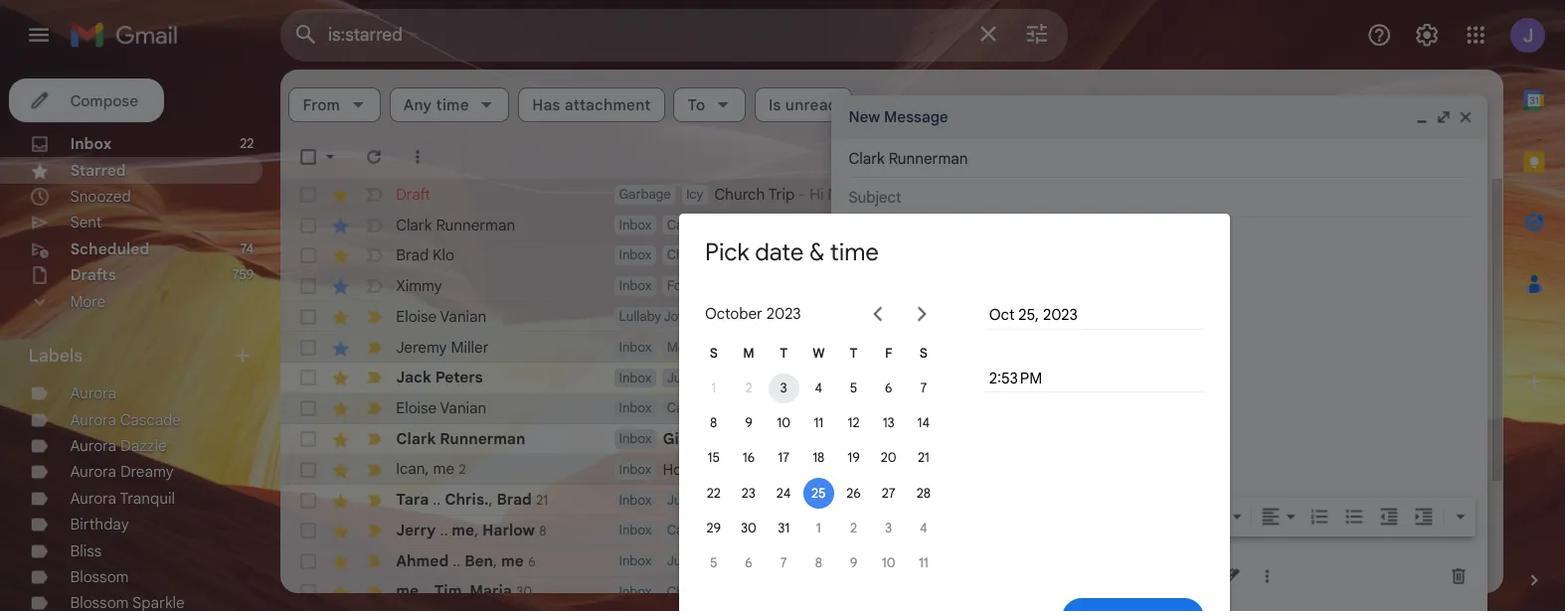 Task type: locate. For each thing, give the bounding box(es) containing it.
t right event.
[[1563, 502, 1566, 519]]

food san diego - hey jacob, i wanted to ask if you have ever been to san diego? warm wishes, ximmy
[[607, 252, 1255, 269]]

clark runnerman up klo
[[360, 196, 469, 213]]

3 nov cell
[[792, 465, 824, 497]]

2 not important switch from the top
[[330, 195, 350, 215]]

3 for 3 oct cell
[[710, 345, 716, 361]]

jeremy down on
[[1146, 307, 1193, 324]]

1 vertical spatial blossom
[[64, 540, 117, 557]]

1 horizontal spatial for
[[1452, 502, 1470, 519]]

aurora down aurora link
[[64, 373, 106, 390]]

0 vertical spatial 21
[[488, 448, 498, 463]]

1 horizontal spatial brad
[[452, 446, 484, 463]]

0 horizontal spatial ximmy
[[360, 252, 402, 269]]

to left "go"
[[1118, 391, 1131, 408]]

, for weather
[[449, 502, 452, 519]]

dreamy
[[109, 421, 158, 438]]

1 vanian from the top
[[400, 279, 442, 297]]

tab list
[[1368, 64, 1424, 485]]

3 inside 3 oct cell
[[710, 345, 716, 361]]

6 nov cell
[[665, 497, 697, 529]]

8 row from the top
[[255, 358, 1352, 386]]

2 vertical spatial 21
[[1325, 531, 1337, 546]]

grid inside 'pick date & time' dialog
[[633, 306, 856, 529]]

18 oct cell
[[729, 401, 761, 433]]

wishes,
[[1163, 252, 1210, 269]]

trip
[[699, 168, 723, 185]]

time down safety
[[755, 217, 799, 244]]

like
[[1107, 502, 1128, 519]]

3 important mainly because you often read messages with this label. switch from the top
[[330, 501, 350, 521]]

21 left dress on the bottom right
[[1325, 503, 1337, 518]]

thanks,
[[1095, 307, 1144, 324]]

1 vertical spatial jun
[[1300, 531, 1322, 546]]

1 row from the top
[[255, 163, 1352, 191]]

important according to google magic. switch
[[330, 278, 350, 298], [330, 306, 350, 326], [330, 334, 350, 354], [330, 362, 350, 382], [330, 390, 350, 410], [330, 418, 350, 438]]

0 vertical spatial korea
[[642, 447, 674, 463]]

2 vertical spatial food
[[607, 253, 634, 268]]

30 right maria
[[470, 531, 484, 547]]

0 horizontal spatial 10
[[707, 377, 719, 393]]

22 down inbox homework question
[[643, 441, 655, 456]]

maria
[[427, 529, 466, 547]]

1 horizontal spatial 3
[[805, 473, 811, 488]]

aurora up birthday
[[64, 444, 106, 462]]

6 inside 6 nov cell
[[678, 505, 684, 520]]

for left "big"
[[1452, 502, 1470, 519]]

weather - does anyone know what the weather is supposed to be like tomorrow? i want to make sure i dress accordingly for the big event. t
[[684, 502, 1566, 519]]

and for company
[[861, 196, 885, 213]]

warm
[[1123, 252, 1160, 269]]

cartoon up giants
[[607, 364, 651, 379]]

important according to google magic. switch for inbox homework question
[[330, 418, 350, 438]]

14 oct cell
[[824, 370, 856, 401]]

, inside weekly plush drop row
[[420, 529, 424, 547]]

1 horizontal spatial 10
[[802, 505, 814, 520]]

pick date & time
[[641, 217, 799, 244]]

12
[[771, 377, 782, 393]]

0 vertical spatial food
[[727, 197, 754, 212]]

eloise vanian for bay area restaurant recommendations
[[360, 363, 442, 380]]

eloise down jack
[[360, 363, 397, 380]]

grid
[[633, 306, 856, 529]]

confusing for bay area restaurant recommendations
[[665, 364, 720, 379]]

important mainly because you often read messages with this label. switch
[[330, 446, 350, 465], [330, 473, 350, 493], [330, 501, 350, 521], [330, 529, 350, 549]]

.. right tara
[[394, 446, 401, 463]]

2 cartoon from the top
[[607, 364, 651, 379]]

row
[[255, 163, 1352, 191], [255, 191, 1352, 219], [255, 219, 1352, 247], [255, 247, 1352, 275], [255, 275, 1566, 302], [255, 302, 1352, 330], [255, 330, 1352, 358], [255, 358, 1352, 386], [255, 386, 1352, 414], [255, 414, 1352, 442], [255, 442, 1412, 469], [255, 469, 1352, 497], [255, 497, 1566, 525]]

23
[[675, 441, 687, 456]]

not important switch for ximmy
[[330, 251, 350, 271]]

1 vertical spatial 30
[[470, 531, 484, 547]]

0 horizontal spatial 22
[[218, 123, 231, 138]]

2 vertical spatial korea
[[642, 503, 674, 518]]

0 horizontal spatial 11
[[740, 377, 749, 393]]

row containing jeremy miller
[[255, 302, 1352, 330]]

7 row from the top
[[255, 330, 1352, 358]]

4 down w column header
[[741, 345, 748, 361]]

.. right the "jerry"
[[400, 474, 407, 491]]

1 vertical spatial going
[[1079, 391, 1115, 408]]

eloise up jeremy miller
[[360, 279, 397, 297]]

1 vertical spatial 9
[[760, 475, 766, 491]]

28 oct cell
[[824, 433, 856, 465]]

3 july from the top
[[607, 503, 629, 518]]

to right "go"
[[1155, 391, 1168, 408]]

11 down 4 nov cell
[[836, 505, 844, 520]]

1 jun from the top
[[1300, 503, 1322, 518]]

0 horizontal spatial north
[[780, 364, 811, 379]]

column header
[[792, 306, 824, 338]]

has attachment button
[[471, 80, 605, 111]]

- right diego
[[712, 252, 719, 269]]

jacob, down event
[[749, 307, 792, 324]]

1 vertical spatial food
[[669, 225, 696, 240]]

inbox for bay area restaurant recommendations
[[563, 364, 593, 379]]

1 horizontal spatial 11
[[836, 505, 844, 520]]

1 horizontal spatial north
[[826, 475, 857, 491]]

..
[[394, 446, 401, 463], [400, 474, 407, 491], [412, 502, 419, 519], [384, 529, 392, 547]]

3 not important switch from the top
[[330, 223, 350, 243]]

22 oct cell
[[633, 433, 665, 465]]

more
[[64, 266, 96, 283]]

tue, jun 27, 2023, 11:38 am element
[[1299, 473, 1337, 493]]

jun 21 for weekly plush drop
[[1300, 531, 1337, 546]]

3 important according to google magic. switch from the top
[[330, 334, 350, 354]]

0 vertical spatial 9
[[678, 377, 684, 393]]

weekly
[[665, 530, 714, 547]]

9 oct cell
[[665, 370, 697, 401]]

hey
[[722, 252, 747, 269], [853, 446, 877, 464]]

2 vertical spatial cheshire
[[607, 531, 655, 546]]

0 vertical spatial 22
[[218, 123, 231, 138]]

0 vertical spatial confusing
[[665, 364, 720, 379]]

thanks!
[[1424, 279, 1473, 297]]

1 blossom from the top
[[64, 516, 117, 533]]

2 important according to google magic. switch from the top
[[330, 306, 350, 326]]

ximmy down the brad klo
[[360, 252, 402, 269]]

5 important according to google magic. switch from the top
[[330, 390, 350, 410]]

s
[[645, 314, 653, 329]]

1 vertical spatial 21
[[1325, 503, 1337, 518]]

1 horizontal spatial 9
[[760, 475, 766, 491]]

cheshire inside weekly plush drop row
[[607, 531, 655, 546]]

1 vertical spatial clark runnerman
[[360, 391, 478, 408]]

.. left tim at left
[[384, 529, 392, 547]]

important mainly because you often read messages with this label. switch for weekly plush drop
[[330, 529, 350, 549]]

1 eloise from the top
[[360, 279, 397, 297]]

dazzle
[[109, 397, 152, 414]]

10 for 10 nov cell at bottom
[[802, 505, 814, 520]]

21 for weekly plush drop
[[1325, 531, 1337, 546]]

jerry
[[360, 474, 397, 491]]

21 oct cell
[[824, 401, 856, 433]]

3 inside 3 nov cell
[[805, 473, 811, 488]]

1 vertical spatial vanian
[[400, 363, 442, 380]]

t inside "weekly plush drop" main content
[[1563, 502, 1566, 519]]

everybody's
[[1183, 446, 1260, 464]]

2 jun from the top
[[1300, 531, 1322, 546]]

jacob, up 20
[[778, 391, 820, 408]]

21 right chris.
[[488, 448, 498, 463]]

company down come
[[889, 196, 949, 213]]

2 vertical spatial july
[[607, 503, 629, 518]]

w column header
[[729, 306, 761, 338]]

let's do another benihana christmas next time
[[706, 224, 1002, 241]]

10 nov cell
[[792, 497, 824, 529]]

know
[[841, 502, 874, 519]]

diego
[[672, 252, 709, 269]]

2 clark runnerman from the top
[[360, 391, 478, 408]]

you
[[818, 168, 841, 185], [906, 252, 929, 269], [849, 391, 872, 408], [1019, 391, 1042, 408], [784, 419, 807, 436]]

5 oct cell
[[761, 338, 792, 370]]

jun inside 'row'
[[1300, 503, 1322, 518]]

hi left the noah,
[[736, 168, 749, 185]]

2 as from the left
[[1347, 279, 1362, 297]]

1 as from the left
[[1295, 279, 1309, 297]]

as right soon
[[1347, 279, 1362, 297]]

clark
[[360, 196, 393, 213], [360, 391, 396, 408]]

11 row from the top
[[255, 442, 1412, 469]]

jun 21
[[1300, 503, 1337, 518], [1300, 531, 1337, 546]]

2 right fast 9
[[773, 473, 780, 488]]

sent link
[[64, 194, 92, 211]]

0 vertical spatial 8
[[646, 377, 652, 393]]

2 july from the top
[[607, 447, 629, 463]]

on
[[1147, 279, 1162, 297]]

6 important according to google magic. switch from the top
[[330, 418, 350, 438]]

3 down sports?
[[805, 473, 811, 488]]

important mainly because you often read messages with this label. switch inside weekly plush drop row
[[330, 529, 350, 549]]

ever
[[966, 252, 993, 269]]

30 inside 'me .. tim , maria 30'
[[470, 531, 484, 547]]

21 inside tara .. chris. , brad 21
[[488, 448, 498, 463]]

1 vertical spatial eloise
[[360, 363, 397, 380]]

.. inside weekly plush drop row
[[384, 529, 392, 547]]

sunny,
[[890, 279, 932, 297]]

0 vertical spatial north
[[780, 364, 811, 379]]

1 horizontal spatial 30
[[674, 473, 688, 488]]

eloise vanian down the jack peters on the bottom left of page
[[360, 363, 442, 380]]

korea left "23"
[[642, 447, 674, 463]]

inbox inside inbox homework question
[[563, 420, 593, 435]]

korea down 29 oct 'cell'
[[642, 503, 674, 518]]

2 important mainly because you often read messages with this label. switch from the top
[[330, 473, 350, 493]]

1 clark runnerman from the top
[[360, 196, 469, 213]]

1 vertical spatial runnerman
[[400, 391, 478, 408]]

1 important mainly because you often read messages with this label. switch from the top
[[330, 446, 350, 465]]

water
[[743, 446, 783, 464]]

jun 21 inside weekly plush drop row
[[1300, 531, 1337, 546]]

bliss link
[[64, 492, 92, 509]]

clark runnerman for safety
[[360, 196, 469, 213]]

0 horizontal spatial i
[[796, 252, 799, 269]]

4 not important switch from the top
[[330, 251, 350, 271]]

0 horizontal spatial going
[[845, 168, 880, 185]]

1 vertical spatial cheshire
[[607, 225, 655, 240]]

is
[[975, 279, 985, 297], [992, 502, 1002, 519]]

is
[[699, 86, 711, 104]]

weekly plush drop
[[665, 530, 792, 547]]

3 aurora from the top
[[64, 397, 106, 414]]

.. for meeting with client
[[400, 474, 407, 491]]

4 important mainly because you often read messages with this label. switch from the top
[[330, 529, 350, 549]]

1 jun 21 from the top
[[1300, 503, 1337, 518]]

aurora dazzle link
[[64, 397, 152, 414]]

759
[[211, 242, 231, 258]]

0 horizontal spatial is
[[975, 279, 985, 297]]

1 cartoon from the top
[[607, 197, 651, 212]]

me .. tim , maria 30
[[360, 529, 484, 547]]

wanted
[[803, 252, 849, 269]]

get add-ons image
[[1376, 327, 1416, 367]]

21 inside weekly plush drop row
[[1325, 531, 1337, 546]]

9 down 2 oct 'cell'
[[678, 377, 684, 393]]

clark runnerman up 'ican , me 2'
[[360, 391, 478, 408]]

not important switch
[[330, 167, 350, 187], [330, 195, 350, 215], [330, 223, 350, 243], [330, 251, 350, 271]]

1 vertical spatial jacob,
[[749, 307, 792, 324]]

i left want
[[1204, 502, 1207, 519]]

1 vertical spatial clark
[[360, 391, 396, 408]]

11 for 11 nov cell
[[836, 505, 844, 520]]

benihana
[[813, 224, 872, 241]]

10 oct cell
[[697, 370, 729, 401]]

1
[[647, 345, 651, 361], [742, 473, 747, 488]]

1 clark from the top
[[360, 196, 393, 213]]

1 horizontal spatial is
[[992, 502, 1002, 519]]

9 right fast
[[760, 475, 766, 491]]

4
[[741, 345, 748, 361], [837, 473, 844, 488]]

cartoon down icy
[[607, 197, 651, 212]]

19
[[771, 409, 782, 425]]

not important switch for draft
[[330, 167, 350, 187]]

row containing ximmy
[[255, 247, 1352, 275]]

runnerman for inbox
[[400, 391, 478, 408]]

clark for safety
[[360, 196, 393, 213]]

safety training and company policy -
[[764, 196, 1003, 213]]

jeremy up jack
[[360, 307, 407, 324]]

1 vertical spatial 8
[[490, 476, 497, 491]]

2 right aug
[[1330, 169, 1337, 184]]

2 horizontal spatial 6
[[805, 345, 812, 361]]

inbox
[[64, 122, 101, 139], [563, 197, 593, 212], [563, 225, 593, 240], [563, 308, 593, 324], [563, 336, 593, 351], [563, 364, 593, 379], [563, 392, 593, 407], [563, 420, 593, 435], [563, 447, 593, 463], [563, 475, 593, 491], [563, 503, 593, 518], [563, 531, 593, 546]]

important according to google magic. switch for coffee - hi jacob, you need to get me my coffee by 12:00pm pst. thanks, jeremy
[[330, 306, 350, 326]]

cartoon up 5
[[607, 475, 651, 491]]

1 eloise vanian from the top
[[360, 279, 442, 297]]

cheshire for weekly plush drop
[[607, 531, 655, 546]]

1 for 1 oct cell
[[647, 345, 651, 361]]

2 jeremy from the left
[[1146, 307, 1193, 324]]

birthday link
[[64, 468, 117, 485]]

1 horizontal spatial jeremy
[[1146, 307, 1193, 324]]

decide
[[875, 391, 918, 408]]

11 oct cell
[[729, 370, 761, 401]]

, up harlow
[[445, 446, 448, 463]]

1 vertical spatial eloise vanian
[[360, 363, 442, 380]]

0 vertical spatial runnerman
[[396, 196, 469, 213]]

vanian up miller
[[400, 279, 442, 297]]

0 vertical spatial july
[[607, 336, 629, 351]]

get add-ons tab
[[1376, 327, 1416, 367]]

1 horizontal spatial san
[[1049, 252, 1073, 269]]

pick
[[641, 217, 682, 244]]

jun down sure
[[1300, 531, 1322, 546]]

sparkle
[[120, 540, 168, 557]]

aurora down aurora dazzle link
[[64, 421, 106, 438]]

6 for 6 oct cell
[[805, 345, 812, 361]]

to left get
[[857, 307, 870, 324]]

2 horizontal spatial t
[[1563, 502, 1566, 519]]

contacts tab
[[1376, 239, 1416, 279]]

going right the were
[[1079, 391, 1115, 408]]

11 down '4 oct' cell
[[740, 377, 749, 393]]

0 vertical spatial 4
[[741, 345, 748, 361]]

1 not important switch from the top
[[330, 167, 350, 187]]

2 vertical spatial cartoon
[[607, 475, 651, 491]]

inbox for safety training and company policy
[[563, 197, 593, 212]]

0 vertical spatial cartoon
[[607, 197, 651, 212]]

3 row from the top
[[255, 219, 1352, 247]]

30 inside 30 oct cell
[[674, 473, 688, 488]]

jun 21 for weather
[[1300, 503, 1337, 518]]

3 cartoon from the top
[[607, 475, 651, 491]]

9
[[678, 377, 684, 393], [760, 475, 766, 491]]

inbox inside weekly plush drop row
[[563, 531, 593, 546]]

eloise
[[360, 279, 397, 297], [360, 363, 397, 380]]

important mainly because you often read messages with this label. switch for meeting with client
[[330, 473, 350, 493]]

1 down s column header
[[647, 345, 651, 361]]

, up maria
[[449, 502, 452, 519]]

1 vertical spatial and
[[863, 279, 887, 297]]

1 vertical spatial 22
[[643, 441, 655, 456]]

aurora tranquil link
[[64, 444, 159, 462]]

company
[[889, 196, 949, 213], [647, 279, 707, 297]]

t column header
[[697, 306, 729, 338], [761, 306, 792, 338]]

jun 21 down the tue, jun 27, 2023, 11:38 am element
[[1300, 503, 1337, 518]]

1 down 25 oct cell
[[742, 473, 747, 488]]

aurora aurora cascade aurora dazzle aurora dreamy aurora tranquil birthday bliss blossom blossom sparkle
[[64, 349, 168, 557]]

and down ask
[[863, 279, 887, 297]]

, for meeting with client
[[432, 474, 435, 491]]

blossom down blossom link
[[64, 540, 117, 557]]

does
[[755, 502, 787, 519]]

, for weekly plush drop
[[420, 529, 424, 547]]

1 confusing from the top
[[665, 364, 720, 379]]

not important switch for clark runnerman
[[330, 195, 350, 215]]

0 vertical spatial 11
[[740, 377, 749, 393]]

row containing brad klo
[[255, 219, 1352, 247]]

training
[[808, 196, 858, 213]]

get
[[873, 307, 894, 324]]

eloise vanian up jeremy miller
[[360, 279, 442, 297]]

6 inside 6 oct cell
[[805, 345, 812, 361]]

10 up weekly plush drop row
[[802, 505, 814, 520]]

i right sure
[[1330, 502, 1333, 519]]

2 confusing from the top
[[665, 475, 720, 491]]

cascade
[[109, 373, 165, 390]]

4 nov cell
[[824, 465, 856, 497]]

1 vertical spatial hey
[[853, 446, 877, 464]]

important mainly because you often read messages with this label. switch for favorite water sports?
[[330, 446, 350, 465]]

vanian for bay area restaurant recommendations
[[400, 363, 442, 380]]

3 left '4 oct' cell
[[710, 345, 716, 361]]

by
[[987, 307, 1002, 324]]

runnerman up 'ican , me 2'
[[400, 391, 478, 408]]

0 vertical spatial vanian
[[400, 279, 442, 297]]

1 vertical spatial 3
[[805, 473, 811, 488]]

and up let's do another benihana christmas next time
[[861, 196, 885, 213]]

jun inside weekly plush drop row
[[1300, 531, 1322, 546]]

refresh image
[[330, 133, 350, 153]]

advanced search button
[[783, 78, 917, 113]]

blossom down bliss
[[64, 516, 117, 533]]

labels heading
[[26, 314, 211, 334]]

2 eloise vanian from the top
[[360, 363, 442, 380]]

korea up 10 nov cell at bottom
[[780, 475, 812, 491]]

soon
[[1313, 279, 1344, 297]]

0 horizontal spatial 4
[[741, 345, 748, 361]]

0 horizontal spatial brad
[[360, 224, 390, 241]]

27 oct cell
[[792, 433, 824, 465]]

jun for weekly plush drop
[[1300, 531, 1322, 546]]

0 horizontal spatial food
[[607, 253, 634, 268]]

what
[[877, 502, 908, 519]]

important mainly because you often read messages with this label. switch left tara
[[330, 446, 350, 465]]

row containing tara
[[255, 442, 1412, 469]]

company down diego
[[647, 279, 707, 297]]

drafts link
[[64, 242, 106, 259]]

going up safety training and company policy -
[[845, 168, 880, 185]]

20 oct cell
[[792, 401, 824, 433]]

eloise vanian
[[360, 279, 442, 297], [360, 363, 442, 380]]

t column header right m column header
[[697, 306, 729, 338]]

0 horizontal spatial time
[[755, 217, 799, 244]]

time up 'ever'
[[974, 224, 1002, 241]]

0 horizontal spatial company
[[647, 279, 707, 297]]

0 horizontal spatial san
[[644, 252, 668, 269]]

time inside dialog
[[755, 217, 799, 244]]

2 eloise from the top
[[360, 363, 397, 380]]

food up joyful
[[607, 253, 634, 268]]

7
[[710, 505, 716, 520]]

inbox homework question
[[563, 419, 729, 436]]

2 inside 'ican , me 2'
[[417, 420, 424, 435]]

3 for 3 nov cell
[[805, 473, 811, 488]]

6 row from the top
[[255, 302, 1352, 330]]

10 row from the top
[[255, 414, 1352, 442]]

jack
[[360, 335, 392, 352]]

6 inside ahmed .. ben , me 6
[[480, 503, 487, 519]]

1 vertical spatial confusing
[[665, 475, 720, 491]]

6 down harlow
[[480, 503, 487, 519]]

0 horizontal spatial hey
[[722, 252, 747, 269]]

food
[[727, 197, 754, 212], [669, 225, 696, 240], [607, 253, 634, 268]]

july for weather
[[607, 503, 629, 518]]

1 horizontal spatial 6
[[678, 505, 684, 520]]

1 vertical spatial cartoon
[[607, 364, 651, 379]]

grid containing 1
[[633, 306, 856, 529]]

i left wanted
[[796, 252, 799, 269]]

0 vertical spatial clark runnerman
[[360, 196, 469, 213]]

12 row from the top
[[255, 469, 1352, 497]]

jun 21 down sure
[[1300, 531, 1337, 546]]

0 horizontal spatial for
[[759, 335, 778, 352]]

the
[[955, 168, 976, 185], [1171, 391, 1192, 408], [912, 502, 933, 519], [1474, 502, 1495, 519]]

blossom sparkle link
[[64, 540, 168, 557]]

1 vertical spatial for
[[1452, 502, 1470, 519]]

0 vertical spatial hey
[[722, 252, 747, 269]]

1 horizontal spatial 4
[[837, 473, 844, 488]]

cheshire down icy
[[607, 225, 655, 240]]

2 vanian from the top
[[400, 363, 442, 380]]

compose button
[[8, 72, 150, 111]]

0 vertical spatial clark
[[360, 196, 393, 213]]

1 vertical spatial brad
[[452, 446, 484, 463]]

hey up morale
[[722, 252, 747, 269]]

weekly plush drop row
[[255, 525, 1352, 553]]

event
[[1108, 279, 1143, 297]]

1 vertical spatial north
[[826, 475, 857, 491]]

1 horizontal spatial 22
[[643, 441, 655, 456]]

1 horizontal spatial company
[[889, 196, 949, 213]]

compose
[[64, 83, 126, 100]]

1 horizontal spatial ximmy
[[1213, 252, 1255, 269]]

inbox inside "inbox giants opening night"
[[563, 392, 593, 407]]

7 oct cell
[[824, 338, 856, 370]]

1 vertical spatial 11
[[836, 505, 844, 520]]

1 horizontal spatial as
[[1347, 279, 1362, 297]]

t up request for time off -
[[773, 314, 780, 329]]

2 san from the left
[[1049, 252, 1073, 269]]

8 down 1 oct cell
[[646, 377, 652, 393]]

31 oct cell
[[697, 465, 729, 497]]

1 vertical spatial july
[[607, 447, 629, 463]]

0 horizontal spatial 8
[[490, 476, 497, 491]]

clark runnerman for inbox
[[360, 391, 478, 408]]

not important switch for brad klo
[[330, 223, 350, 243]]

11 nov cell
[[824, 497, 856, 529]]

13 row from the top
[[255, 497, 1566, 525]]

6 left off
[[805, 345, 812, 361]]

9 nov cell
[[761, 497, 792, 529]]

jacob, up event
[[749, 252, 792, 269]]

0 vertical spatial 10
[[707, 377, 719, 393]]

1 important according to google magic. switch from the top
[[330, 278, 350, 298]]

food up diego
[[669, 225, 696, 240]]

harlow
[[439, 474, 487, 491]]

cartoon for clark runnerman
[[607, 197, 651, 212]]

brad left klo
[[360, 224, 390, 241]]

1 vertical spatial jun 21
[[1300, 531, 1337, 546]]

1 july from the top
[[607, 336, 629, 351]]

4 down 28 oct cell
[[837, 473, 844, 488]]

2 clark from the top
[[360, 391, 396, 408]]

row containing homework question
[[255, 414, 1352, 442]]

toggle split pane mode image
[[1296, 133, 1316, 153]]

2023
[[697, 277, 729, 294]]

0 horizontal spatial t column header
[[697, 306, 729, 338]]

4 row from the top
[[255, 247, 1352, 275]]

meeting
[[908, 474, 963, 491]]

None search field
[[255, 8, 971, 56]]

important mainly because you often read messages with this label. switch left the 'ahmed'
[[330, 501, 350, 521]]

san up october
[[644, 252, 668, 269]]

0 vertical spatial 3
[[710, 345, 716, 361]]

scheduled
[[64, 218, 136, 235]]

inbox for favorite water sports?
[[563, 447, 593, 463]]

23 oct cell
[[665, 433, 697, 465]]

0 horizontal spatial 6
[[480, 503, 487, 519]]

25
[[738, 441, 751, 456]]

1 horizontal spatial hey
[[853, 446, 877, 464]]

row containing jack peters
[[255, 330, 1352, 358]]

giants
[[603, 391, 647, 408]]

2 jun 21 from the top
[[1300, 531, 1337, 546]]

much!
[[829, 419, 868, 436]]

settings image
[[1286, 20, 1310, 44]]

8 right harlow
[[490, 476, 497, 491]]

advanced search options image
[[923, 11, 963, 51]]

jeremy miller
[[360, 307, 445, 324]]



Task type: vqa. For each thing, say whether or not it's contained in the screenshot.


Task type: describe. For each thing, give the bounding box(es) containing it.
6 for 6 nov cell
[[678, 505, 684, 520]]

important according to google magic. switch for inbox giants opening night
[[330, 390, 350, 410]]

clear search image
[[879, 11, 919, 51]]

ican
[[360, 418, 387, 435]]

were
[[1045, 391, 1076, 408]]

please
[[1212, 279, 1254, 297]]

- right trip
[[726, 168, 733, 185]]

bliss
[[64, 492, 92, 509]]

2 aurora from the top
[[64, 373, 106, 390]]

5 row from the top
[[255, 275, 1566, 302]]

2 inside 2 nov cell
[[773, 473, 780, 488]]

anyone
[[791, 502, 837, 519]]

search mail image
[[261, 14, 296, 50]]

- left does
[[745, 502, 752, 519]]

1 jeremy from the left
[[360, 307, 407, 324]]

1 horizontal spatial food
[[669, 225, 696, 240]]

me right let
[[1266, 391, 1285, 408]]

pick date & time dialog
[[617, 194, 1119, 604]]

10 for 10 oct cell
[[707, 377, 719, 393]]

weather
[[936, 502, 988, 519]]

time inside "weekly plush drop" main content
[[974, 224, 1002, 241]]

2 horizontal spatial food
[[727, 197, 754, 212]]

labels navigation
[[0, 64, 255, 612]]

go
[[1135, 391, 1151, 408]]

inbox inside "link"
[[64, 122, 101, 139]]

16 oct cell
[[665, 401, 697, 433]]

to left be
[[1071, 502, 1084, 519]]

have
[[932, 252, 962, 269]]

inbox for let's do another benihana christmas next time
[[563, 225, 593, 240]]

15
[[644, 409, 655, 425]]

tomorrow?
[[1132, 502, 1200, 519]]

cartoon for eloise vanian
[[607, 364, 651, 379]]

5 aurora from the top
[[64, 444, 106, 462]]

9 inside 'cell'
[[678, 377, 684, 393]]

- right off
[[843, 335, 849, 352]]

another
[[760, 224, 810, 241]]

4 important according to google magic. switch from the top
[[330, 362, 350, 382]]

july for request
[[607, 336, 629, 351]]

unread
[[714, 86, 762, 104]]

19 oct cell
[[761, 401, 792, 433]]

fast
[[734, 475, 757, 491]]

to left come
[[884, 168, 897, 185]]

m column header
[[665, 306, 697, 338]]

accordingly
[[1375, 502, 1449, 519]]

tara .. chris. , brad 21
[[360, 446, 498, 463]]

to right want
[[1245, 502, 1258, 519]]

1 t column header from the left
[[697, 306, 729, 338]]

summer
[[1051, 446, 1102, 464]]

1 ximmy from the left
[[360, 252, 402, 269]]

important mainly because you often read messages with this label. switch for weather
[[330, 501, 350, 521]]

0 vertical spatial is
[[975, 279, 985, 297]]

12 oct cell
[[761, 370, 792, 401]]

jerry .. me , harlow 8
[[360, 474, 497, 491]]

25 oct cell
[[729, 433, 761, 465]]

inbox for coffee
[[563, 308, 593, 324]]

, for favorite water sports?
[[445, 446, 448, 463]]

2 inside 2 oct 'cell'
[[678, 345, 684, 361]]

next
[[943, 224, 971, 241]]

weekly plush drop main content
[[255, 64, 1566, 609]]

1 nov cell
[[729, 465, 761, 497]]

food inside food san diego - hey jacob, i wanted to ask if you have ever been to san diego? warm wishes, ximmy
[[607, 253, 634, 268]]

favorite
[[684, 446, 740, 464]]

what's
[[1139, 446, 1180, 464]]

and for sunny,
[[863, 279, 887, 297]]

tara
[[360, 446, 390, 463]]

starred
[[64, 146, 115, 163]]

20
[[801, 409, 815, 425]]

sent
[[64, 194, 92, 211]]

confusing for meeting with client
[[665, 475, 720, 491]]

2 t column header from the left
[[761, 306, 792, 338]]

22 inside 'cell'
[[643, 441, 655, 456]]

october 2023
[[641, 277, 729, 294]]

to right been
[[1033, 252, 1045, 269]]

1 horizontal spatial going
[[1079, 391, 1115, 408]]

27
[[802, 441, 814, 456]]

1 oct cell
[[633, 338, 665, 370]]

ahmed
[[360, 502, 408, 519]]

inbox for weather
[[563, 503, 593, 518]]

snoozed sent
[[64, 170, 119, 211]]

hi up the 19
[[762, 391, 775, 408]]

.. for weekly plush drop
[[384, 529, 392, 547]]

15 oct cell
[[633, 401, 665, 433]]

24 oct cell
[[697, 433, 729, 465]]

0 vertical spatial going
[[845, 168, 880, 185]]

contacts image
[[1376, 239, 1416, 279]]

3 oct cell
[[697, 338, 729, 370]]

the left the game?
[[1171, 391, 1192, 408]]

morale
[[1061, 279, 1105, 297]]

coffee - hi jacob, you need to get me my coffee by 12:00pm pst. thanks, jeremy
[[678, 307, 1193, 324]]

eloise vanian for company morale event
[[360, 279, 442, 297]]

important according to google magic. switch for lullaby joyful company morale event
[[330, 278, 350, 298]]

rsvp
[[1258, 279, 1291, 297]]

ben
[[422, 502, 449, 519]]

0 vertical spatial jacob,
[[749, 252, 792, 269]]

5 nov cell
[[633, 497, 665, 529]]

clark for inbox
[[360, 391, 396, 408]]

to left ask
[[853, 252, 865, 269]]

1 vertical spatial company
[[647, 279, 707, 297]]

advanced search
[[791, 87, 909, 104]]

inbox for request for time off
[[563, 336, 593, 351]]

to right come
[[939, 168, 952, 185]]

21 for weather
[[1325, 503, 1337, 518]]

1 horizontal spatial t
[[773, 314, 780, 329]]

6 oct cell
[[792, 338, 824, 370]]

drop
[[759, 530, 792, 547]]

with
[[967, 474, 996, 491]]

22 inside "labels" navigation
[[218, 123, 231, 138]]

2 nov cell
[[761, 465, 792, 497]]

2 horizontal spatial i
[[1330, 502, 1333, 519]]

you right the 19
[[784, 419, 807, 436]]

the up policy in the top of the page
[[955, 168, 976, 185]]

eloise for bay area restaurant recommendations
[[360, 363, 397, 380]]

2 vertical spatial jacob,
[[778, 391, 820, 408]]

4 aurora from the top
[[64, 421, 106, 438]]

11 for 11 oct cell
[[740, 377, 749, 393]]

9 row from the top
[[255, 386, 1352, 414]]

.. for weather
[[412, 502, 419, 519]]

church
[[980, 168, 1024, 185]]

2 ximmy from the left
[[1213, 252, 1255, 269]]

runnerman for safety
[[396, 196, 469, 213]]

w
[[739, 314, 750, 329]]

13 oct cell
[[792, 370, 824, 401]]

sincerely,
[[1476, 279, 1537, 297]]

31
[[707, 473, 718, 488]]

29 oct cell
[[633, 465, 665, 497]]

- right policy in the top of the page
[[993, 196, 1000, 213]]

miller
[[410, 307, 445, 324]]

29
[[643, 473, 656, 488]]

2 blossom from the top
[[64, 540, 117, 557]]

time
[[781, 335, 814, 352]]

coffee
[[678, 307, 720, 324]]

1 vertical spatial is
[[992, 502, 1002, 519]]

vanian for company morale event
[[400, 279, 442, 297]]

30 oct cell
[[665, 465, 697, 497]]

17 oct cell
[[697, 401, 729, 433]]

8 inside cell
[[646, 377, 652, 393]]

sure
[[1299, 502, 1326, 519]]

- left "w"
[[724, 307, 730, 324]]

game?
[[1196, 391, 1238, 408]]

row containing ahmed
[[255, 497, 1566, 525]]

2 row from the top
[[255, 191, 1352, 219]]

you right "are"
[[818, 168, 841, 185]]

ahmed .. ben , me 6
[[360, 502, 487, 519]]

july for favorite
[[607, 447, 629, 463]]

.. for favorite water sports?
[[394, 446, 401, 463]]

hey for hey there everybody, since it's summer now, what's everybody's favorite water sport(s)?
[[853, 446, 877, 464]]

korea for weather
[[642, 503, 674, 518]]

- up 4 nov cell
[[843, 446, 849, 464]]

hi down morale
[[734, 307, 747, 324]]

row containing jerry
[[255, 469, 1352, 497]]

0 vertical spatial for
[[759, 335, 778, 352]]

big
[[1498, 502, 1518, 519]]

0 vertical spatial cheshire
[[665, 197, 713, 212]]

Time field
[[898, 334, 1093, 356]]

ask
[[869, 252, 890, 269]]

inbox for weekly plush drop
[[563, 531, 593, 546]]

be
[[1088, 502, 1104, 519]]

sport(s)?
[[1354, 446, 1412, 464]]

m
[[676, 314, 686, 329]]

cheshire for let's do another benihana christmas next time
[[607, 225, 655, 240]]

0 horizontal spatial t
[[709, 314, 716, 329]]

4 oct cell
[[729, 338, 761, 370]]

main menu image
[[24, 20, 48, 44]]

me inside weekly plush drop row
[[360, 529, 381, 547]]

inbox for meeting with client
[[563, 475, 593, 491]]

me up ahmed .. ben , me 6 in the left bottom of the page
[[411, 474, 432, 491]]

eloise for company morale event
[[360, 279, 397, 297]]

me left my
[[898, 307, 917, 324]]

friday!
[[1166, 279, 1208, 297]]

thank you so much!
[[742, 419, 868, 436]]

lullaby
[[563, 280, 601, 296]]

request
[[699, 335, 755, 352]]

thank
[[742, 419, 781, 436]]

you right if
[[906, 252, 929, 269]]

9 inside "weekly plush drop" main content
[[760, 475, 766, 491]]

8 inside jerry .. me , harlow 8
[[490, 476, 497, 491]]

26 oct cell
[[761, 433, 792, 465]]

, up tara
[[387, 418, 390, 435]]

me down harlow
[[456, 502, 476, 519]]

if
[[894, 252, 902, 269]]

korea for favorite water sports?
[[642, 447, 674, 463]]

you right 'did' in the right of the page
[[849, 391, 872, 408]]

taylor
[[822, 279, 860, 297]]

8 nov cell
[[729, 497, 761, 529]]

row containing draft
[[255, 163, 1352, 191]]

lullaby joyful company morale event
[[563, 279, 792, 297]]

me right ican
[[394, 418, 413, 435]]

the right what
[[912, 502, 933, 519]]

elois
[[1540, 279, 1566, 297]]

1 vertical spatial korea
[[780, 475, 812, 491]]

since
[[991, 446, 1026, 464]]

has attachment
[[484, 86, 592, 104]]

aug
[[1306, 169, 1327, 184]]

so
[[811, 419, 826, 436]]

s column header
[[633, 306, 665, 338]]

peters
[[396, 335, 439, 352]]

13
[[803, 377, 814, 393]]

garbage
[[563, 169, 610, 184]]

hey for hey jacob, i wanted to ask if you have ever been to san diego? warm wishes, ximmy
[[722, 252, 747, 269]]

tim
[[395, 529, 420, 547]]

advanced
[[791, 87, 859, 104]]

2 oct cell
[[665, 338, 697, 370]]

christmas
[[876, 224, 940, 241]]

aurora cascade link
[[64, 373, 165, 390]]

you right not
[[1019, 391, 1042, 408]]

are
[[793, 168, 815, 185]]

1 san from the left
[[644, 252, 668, 269]]

4 for 4 nov cell
[[837, 473, 844, 488]]

1 horizontal spatial i
[[1204, 502, 1207, 519]]

7 nov cell
[[697, 497, 729, 529]]

noah,
[[753, 168, 790, 185]]

want
[[1211, 502, 1241, 519]]

4 for '4 oct' cell
[[741, 345, 748, 361]]

the left "big"
[[1474, 502, 1495, 519]]

area
[[889, 363, 919, 380]]

let
[[1242, 391, 1262, 408]]

now,
[[1106, 446, 1135, 464]]

1 for 1 nov cell
[[742, 473, 747, 488]]

pick date & time heading
[[641, 217, 799, 244]]

hi left taylor
[[806, 279, 819, 297]]

8 oct cell
[[633, 370, 665, 401]]

birthday
[[64, 468, 117, 485]]

1 aurora from the top
[[64, 349, 106, 366]]

attachment
[[513, 86, 592, 104]]

is unread button
[[686, 80, 775, 111]]

jun for weather
[[1300, 503, 1322, 518]]

question
[[674, 419, 729, 436]]

fast 9
[[734, 475, 766, 491]]

important according to google magic. switch for request for time off -
[[330, 334, 350, 354]]



